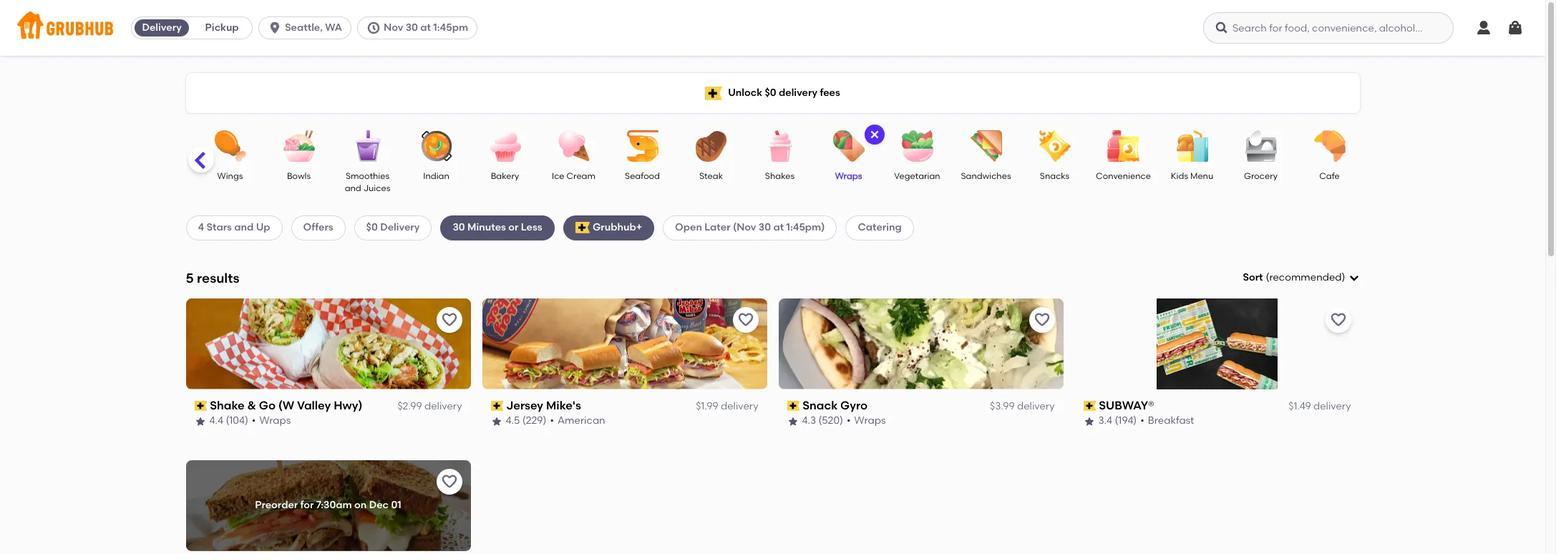 Task type: locate. For each thing, give the bounding box(es) containing it.
star icon image left 3.4
[[1084, 416, 1095, 427]]

$1.99
[[696, 400, 718, 412]]

smoothies and juices image
[[343, 130, 393, 162]]

• wraps for &
[[252, 415, 291, 427]]

$3.99
[[990, 400, 1015, 412]]

$1.49
[[1289, 400, 1311, 412]]

1:45pm)
[[786, 221, 825, 234]]

sort
[[1243, 271, 1263, 284]]

30 right (nov
[[759, 221, 771, 234]]

2 subscription pass image from the left
[[787, 401, 800, 411]]

grubhub plus flag logo image
[[705, 86, 722, 100], [575, 222, 590, 234]]

4.5 (229)
[[506, 415, 547, 427]]

1 horizontal spatial • wraps
[[847, 415, 886, 427]]

subscription pass image left snack
[[787, 401, 800, 411]]

subscription pass image left shake
[[194, 401, 207, 411]]

0 vertical spatial $0
[[765, 87, 776, 99]]

1 • from the left
[[252, 415, 256, 427]]

wa
[[325, 21, 342, 34]]

0 horizontal spatial svg image
[[367, 21, 381, 35]]

wraps down gyro
[[854, 415, 886, 427]]

minutes
[[468, 221, 506, 234]]

1 horizontal spatial grubhub plus flag logo image
[[705, 86, 722, 100]]

delivery right $2.99
[[424, 400, 462, 412]]

Search for food, convenience, alcohol... search field
[[1203, 12, 1454, 44]]

delivery down juices
[[380, 221, 420, 234]]

star icon image left 4.5
[[491, 416, 502, 427]]

steak image
[[686, 130, 736, 162]]

• down the &
[[252, 415, 256, 427]]

30 inside button
[[406, 21, 418, 34]]

delivery for shake & go (w valley hwy)
[[424, 400, 462, 412]]

save this restaurant image
[[441, 311, 458, 328], [737, 311, 754, 328], [1033, 311, 1051, 328], [1330, 311, 1347, 328], [441, 473, 458, 490]]

(194)
[[1115, 415, 1137, 427]]

bakery
[[491, 171, 519, 181]]

• wraps
[[252, 415, 291, 427], [847, 415, 886, 427]]

30 left minutes
[[453, 221, 465, 234]]

convenience
[[1096, 171, 1151, 181]]

$1.99 delivery
[[696, 400, 758, 412]]

at left 1:45pm)
[[773, 221, 784, 234]]

and down smoothies
[[345, 184, 361, 194]]

grubhub plus flag logo image for unlock $0 delivery fees
[[705, 86, 722, 100]]

1 horizontal spatial svg image
[[869, 129, 880, 140]]

• wraps down gyro
[[847, 415, 886, 427]]

1 horizontal spatial delivery
[[380, 221, 420, 234]]

offers
[[303, 221, 333, 234]]

unlock $0 delivery fees
[[728, 87, 840, 99]]

4
[[198, 221, 204, 234]]

wraps
[[835, 171, 862, 181], [259, 415, 291, 427], [854, 415, 886, 427]]

kids
[[1171, 171, 1188, 181]]

30
[[406, 21, 418, 34], [453, 221, 465, 234], [759, 221, 771, 234]]

subscription pass image for shake & go (w valley hwy)
[[194, 401, 207, 411]]

grubhub plus flag logo image left unlock
[[705, 86, 722, 100]]

0 horizontal spatial subscription pass image
[[194, 401, 207, 411]]

1 vertical spatial at
[[773, 221, 784, 234]]

5 results
[[186, 270, 239, 286]]

2 horizontal spatial 30
[[759, 221, 771, 234]]

2 • wraps from the left
[[847, 415, 886, 427]]

4.4
[[209, 415, 223, 427]]

1 • wraps from the left
[[252, 415, 291, 427]]

star icon image left 4.3
[[787, 416, 799, 427]]

1 vertical spatial $0
[[366, 221, 378, 234]]

snack gyro logo image
[[779, 298, 1063, 389]]

star icon image for jersey
[[491, 416, 502, 427]]

seafood
[[625, 171, 660, 181]]

subscription pass image for jersey mike's
[[491, 401, 503, 411]]

1 horizontal spatial $0
[[765, 87, 776, 99]]

0 horizontal spatial 30
[[406, 21, 418, 34]]

(229)
[[522, 415, 547, 427]]

nov 30 at 1:45pm button
[[357, 16, 483, 39]]

delivery left pickup
[[142, 21, 182, 34]]

delivery right $3.99
[[1017, 400, 1055, 412]]

• down gyro
[[847, 415, 851, 427]]

svg image inside field
[[1348, 272, 1360, 284]]

star icon image left 4.4
[[194, 416, 206, 427]]

star icon image for shake
[[194, 416, 206, 427]]

star icon image
[[194, 416, 206, 427], [491, 416, 502, 427], [787, 416, 799, 427], [1084, 416, 1095, 427]]

grubhub plus flag logo image for grubhub+
[[575, 222, 590, 234]]

• for gyro
[[847, 415, 851, 427]]

1 horizontal spatial subscription pass image
[[787, 401, 800, 411]]

2 horizontal spatial svg image
[[1215, 21, 1229, 35]]

subscription pass image left jersey
[[491, 401, 503, 411]]

wraps image
[[824, 130, 874, 162]]

1 horizontal spatial at
[[773, 221, 784, 234]]

wraps for shake & go (w valley hwy)
[[259, 415, 291, 427]]

nov
[[384, 21, 403, 34]]

4 star icon image from the left
[[1084, 416, 1095, 427]]

for
[[300, 499, 314, 511]]

save this restaurant image for mike's
[[737, 311, 754, 328]]

4 stars and up
[[198, 221, 270, 234]]

delivery button
[[132, 16, 192, 39]]

1 vertical spatial grubhub plus flag logo image
[[575, 222, 590, 234]]

delivery
[[779, 87, 818, 99], [424, 400, 462, 412], [721, 400, 758, 412], [1017, 400, 1055, 412], [1314, 400, 1351, 412]]

2 • from the left
[[550, 415, 554, 427]]

snack gyro
[[803, 399, 868, 412]]

at
[[420, 21, 431, 34], [773, 221, 784, 234]]

1 vertical spatial and
[[234, 221, 254, 234]]

svg image
[[1475, 19, 1493, 37], [1507, 19, 1524, 37], [268, 21, 282, 35], [1348, 272, 1360, 284]]

svg image
[[367, 21, 381, 35], [1215, 21, 1229, 35], [869, 129, 880, 140]]

0 horizontal spatial at
[[420, 21, 431, 34]]

wraps down go
[[259, 415, 291, 427]]

0 vertical spatial grubhub plus flag logo image
[[705, 86, 722, 100]]

delivery right $1.49
[[1314, 400, 1351, 412]]

3 star icon image from the left
[[787, 416, 799, 427]]

save this restaurant image for &
[[441, 311, 458, 328]]

• down jersey mike's
[[550, 415, 554, 427]]

catering
[[858, 221, 902, 234]]

0 vertical spatial and
[[345, 184, 361, 194]]

30 right nov
[[406, 21, 418, 34]]

2 subscription pass image from the left
[[1084, 401, 1096, 411]]

1 horizontal spatial 30
[[453, 221, 465, 234]]

1 subscription pass image from the left
[[194, 401, 207, 411]]

unlock
[[728, 87, 762, 99]]

delivery
[[142, 21, 182, 34], [380, 221, 420, 234]]

grocery
[[1244, 171, 1278, 181]]

gyro
[[841, 399, 868, 412]]

preorder
[[255, 499, 298, 511]]

0 horizontal spatial delivery
[[142, 21, 182, 34]]

1 star icon image from the left
[[194, 416, 206, 427]]

(104)
[[226, 415, 248, 427]]

indian image
[[411, 130, 461, 162]]

jersey mike's logo image
[[482, 298, 767, 389]]

at left '1:45pm'
[[420, 21, 431, 34]]

open later (nov 30 at 1:45pm)
[[675, 221, 825, 234]]

subscription pass image
[[194, 401, 207, 411], [1084, 401, 1096, 411]]

shake
[[210, 399, 245, 412]]

delivery inside button
[[142, 21, 182, 34]]

0 horizontal spatial • wraps
[[252, 415, 291, 427]]

subscription pass image left subway®
[[1084, 401, 1096, 411]]

and left up at left top
[[234, 221, 254, 234]]

(w
[[278, 399, 294, 412]]

subscription pass image for subway®
[[1084, 401, 1096, 411]]

wings
[[217, 171, 243, 181]]

•
[[252, 415, 256, 427], [550, 415, 554, 427], [847, 415, 851, 427], [1141, 415, 1145, 427]]

0 vertical spatial at
[[420, 21, 431, 34]]

delivery left fees
[[779, 87, 818, 99]]

shakes
[[765, 171, 795, 181]]

0 vertical spatial delivery
[[142, 21, 182, 34]]

3 • from the left
[[847, 415, 851, 427]]

$0 right unlock
[[765, 87, 776, 99]]

indian
[[423, 171, 449, 181]]

$3.99 delivery
[[990, 400, 1055, 412]]

• american
[[550, 415, 605, 427]]

later
[[705, 221, 731, 234]]

1 horizontal spatial and
[[345, 184, 361, 194]]

1 subscription pass image from the left
[[491, 401, 503, 411]]

$2.99 delivery
[[398, 400, 462, 412]]

None field
[[1243, 271, 1360, 285]]

grubhub plus flag logo image left "grubhub+"
[[575, 222, 590, 234]]

• wraps down go
[[252, 415, 291, 427]]

jersey mike's
[[506, 399, 581, 412]]

$0
[[765, 87, 776, 99], [366, 221, 378, 234]]

delivery for subway®
[[1314, 400, 1351, 412]]

save this restaurant button
[[436, 307, 462, 333], [733, 307, 758, 333], [1029, 307, 1055, 333], [1325, 307, 1351, 333], [436, 469, 462, 494]]

subscription pass image
[[491, 401, 503, 411], [787, 401, 800, 411]]

1 horizontal spatial subscription pass image
[[1084, 401, 1096, 411]]

0 horizontal spatial grubhub plus flag logo image
[[575, 222, 590, 234]]

delivery for snack gyro
[[1017, 400, 1055, 412]]

2 star icon image from the left
[[491, 416, 502, 427]]

soup image
[[136, 130, 186, 162]]

ice cream
[[552, 171, 596, 181]]

$0 down juices
[[366, 221, 378, 234]]

vegetarian
[[894, 171, 940, 181]]

• right '(194)'
[[1141, 415, 1145, 427]]

and
[[345, 184, 361, 194], [234, 221, 254, 234]]

delivery right $1.99 on the bottom left of page
[[721, 400, 758, 412]]

results
[[197, 270, 239, 286]]

wraps down wraps image
[[835, 171, 862, 181]]

0 horizontal spatial subscription pass image
[[491, 401, 503, 411]]



Task type: vqa. For each thing, say whether or not it's contained in the screenshot.


Task type: describe. For each thing, give the bounding box(es) containing it.
cafe image
[[1305, 130, 1355, 162]]

kids menu
[[1171, 171, 1214, 181]]

5
[[186, 270, 194, 286]]

• for mike's
[[550, 415, 554, 427]]

4 • from the left
[[1141, 415, 1145, 427]]

3.4
[[1099, 415, 1113, 427]]

shakes image
[[755, 130, 805, 162]]

on
[[354, 499, 367, 511]]

subway® logo image
[[1157, 298, 1278, 389]]

mike's
[[546, 399, 581, 412]]

kids menu image
[[1167, 130, 1217, 162]]

grubhub+
[[593, 221, 642, 234]]

american
[[558, 415, 605, 427]]

menu
[[1191, 171, 1214, 181]]

• for &
[[252, 415, 256, 427]]

seattle, wa
[[285, 21, 342, 34]]

0 horizontal spatial $0
[[366, 221, 378, 234]]

hwy)
[[334, 399, 363, 412]]

)
[[1342, 271, 1346, 284]]

pickup
[[205, 21, 239, 34]]

fees
[[820, 87, 840, 99]]

less
[[521, 221, 542, 234]]

or
[[508, 221, 519, 234]]

grocery image
[[1236, 130, 1286, 162]]

stars
[[207, 221, 232, 234]]

go
[[259, 399, 276, 412]]

seattle, wa button
[[259, 16, 357, 39]]

4.4 (104)
[[209, 415, 248, 427]]

$2.99
[[398, 400, 422, 412]]

$1.49 delivery
[[1289, 400, 1351, 412]]

4.5
[[506, 415, 520, 427]]

bowls image
[[274, 130, 324, 162]]

4.3
[[802, 415, 816, 427]]

bakery image
[[480, 130, 530, 162]]

$0 delivery
[[366, 221, 420, 234]]

preorder for 7:30am on dec 01
[[255, 499, 401, 511]]

dec
[[369, 499, 389, 511]]

sort ( recommended )
[[1243, 271, 1346, 284]]

convenience image
[[1099, 130, 1149, 162]]

nov 30 at 1:45pm
[[384, 21, 468, 34]]

bowls
[[287, 171, 311, 181]]

breakfast
[[1148, 415, 1194, 427]]

jersey
[[506, 399, 543, 412]]

none field containing sort
[[1243, 271, 1360, 285]]

1:45pm
[[433, 21, 468, 34]]

sandwiches
[[961, 171, 1011, 181]]

recommended
[[1270, 271, 1342, 284]]

wraps for snack gyro
[[854, 415, 886, 427]]

(520)
[[819, 415, 843, 427]]

subway®
[[1099, 399, 1154, 412]]

snacks image
[[1030, 130, 1080, 162]]

seattle,
[[285, 21, 323, 34]]

seafood image
[[617, 130, 668, 162]]

star icon image for snack
[[787, 416, 799, 427]]

0 horizontal spatial and
[[234, 221, 254, 234]]

juices
[[363, 184, 390, 194]]

ice
[[552, 171, 565, 181]]

snacks
[[1040, 171, 1070, 181]]

open
[[675, 221, 702, 234]]

save this restaurant button for mike's
[[733, 307, 758, 333]]

shake & go (w valley hwy)
[[210, 399, 363, 412]]

at inside button
[[420, 21, 431, 34]]

ice cream image
[[549, 130, 599, 162]]

pickup button
[[192, 16, 252, 39]]

• wraps for gyro
[[847, 415, 886, 427]]

sandwiches image
[[961, 130, 1011, 162]]

save this restaurant image for gyro
[[1033, 311, 1051, 328]]

and inside smoothies and juices
[[345, 184, 361, 194]]

steak
[[699, 171, 723, 181]]

vegetarian image
[[892, 130, 942, 162]]

(nov
[[733, 221, 756, 234]]

up
[[256, 221, 270, 234]]

1 vertical spatial delivery
[[380, 221, 420, 234]]

4.3 (520)
[[802, 415, 843, 427]]

3.4 (194)
[[1099, 415, 1137, 427]]

main navigation navigation
[[0, 0, 1546, 56]]

save this restaurant button for &
[[436, 307, 462, 333]]

cream
[[567, 171, 596, 181]]

wings image
[[205, 130, 255, 162]]

valley
[[297, 399, 331, 412]]

• breakfast
[[1141, 415, 1194, 427]]

delivery for jersey mike's
[[721, 400, 758, 412]]

(
[[1266, 271, 1270, 284]]

subscription pass image for snack gyro
[[787, 401, 800, 411]]

01
[[391, 499, 401, 511]]

save this restaurant button for gyro
[[1029, 307, 1055, 333]]

svg image inside nov 30 at 1:45pm button
[[367, 21, 381, 35]]

cafe
[[1320, 171, 1340, 181]]

smoothies
[[346, 171, 390, 181]]

7:30am
[[316, 499, 352, 511]]

smoothies and juices
[[345, 171, 390, 194]]

30 minutes or less
[[453, 221, 542, 234]]

snack
[[803, 399, 838, 412]]

&
[[247, 399, 256, 412]]

svg image inside seattle, wa button
[[268, 21, 282, 35]]

shake & go (w valley hwy) logo image
[[186, 298, 471, 389]]



